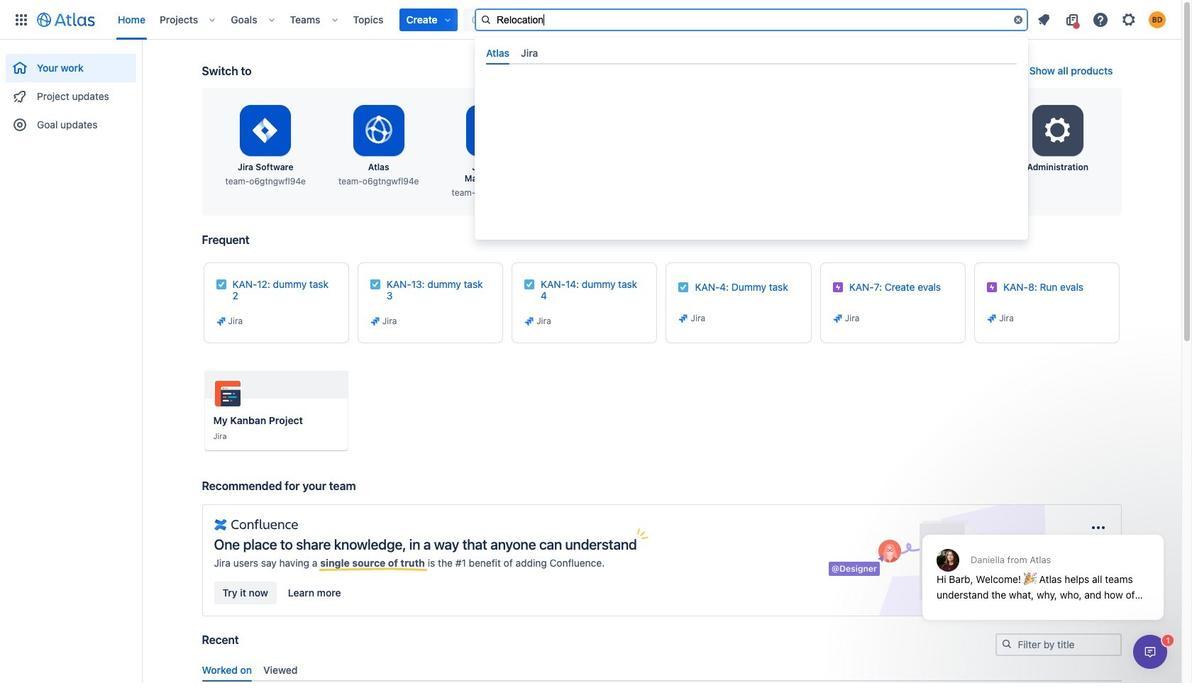 Task type: locate. For each thing, give the bounding box(es) containing it.
search image
[[1002, 639, 1013, 650]]

tab
[[481, 41, 516, 64], [516, 41, 544, 64]]

help image
[[1093, 11, 1110, 28]]

None search field
[[475, 8, 1029, 31]]

1 vertical spatial tab list
[[196, 659, 1128, 682]]

1 vertical spatial settings image
[[1042, 114, 1076, 148]]

0 vertical spatial tab list
[[481, 41, 1023, 64]]

tab list
[[481, 41, 1023, 64], [196, 659, 1128, 682]]

settings image
[[1121, 11, 1138, 28], [1042, 114, 1076, 148]]

0 horizontal spatial settings image
[[1042, 114, 1076, 148]]

0 vertical spatial dialog
[[916, 501, 1172, 631]]

Search Atlas field
[[475, 8, 1029, 31]]

1 tab from the left
[[481, 41, 516, 64]]

group
[[6, 40, 136, 143]]

cross-flow recommendation banner element
[[202, 479, 1122, 634]]

jira image
[[833, 313, 844, 325], [833, 313, 844, 325], [216, 316, 227, 327], [216, 316, 227, 327], [370, 316, 381, 327], [370, 316, 381, 327], [524, 316, 536, 327]]

confluence image
[[214, 517, 298, 534], [214, 517, 298, 534]]

2 tab from the left
[[516, 41, 544, 64]]

jira image
[[678, 313, 690, 325], [678, 313, 690, 325], [987, 313, 999, 325], [987, 313, 999, 325], [524, 316, 536, 327]]

0 vertical spatial settings image
[[1121, 11, 1138, 28]]

banner
[[0, 0, 1182, 240]]

dialog
[[916, 501, 1172, 631], [1134, 636, 1168, 670]]



Task type: vqa. For each thing, say whether or not it's contained in the screenshot.
"heading"
no



Task type: describe. For each thing, give the bounding box(es) containing it.
clear search session image
[[1013, 14, 1025, 25]]

switch to... image
[[13, 11, 30, 28]]

top element
[[9, 0, 887, 39]]

notifications image
[[1036, 11, 1053, 28]]

1 vertical spatial dialog
[[1134, 636, 1168, 670]]

1 horizontal spatial settings image
[[1121, 11, 1138, 28]]

search image
[[481, 14, 492, 25]]

account image
[[1150, 11, 1167, 28]]

Filter by title field
[[997, 636, 1121, 655]]



